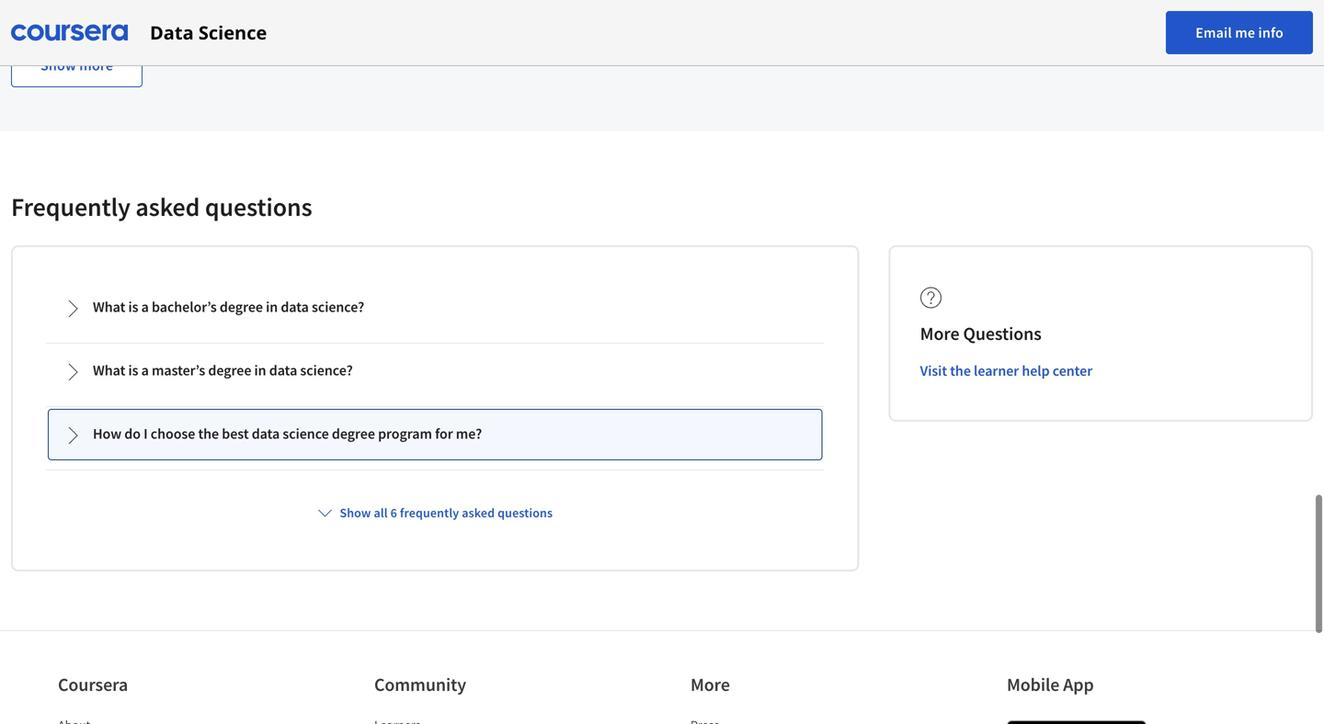 Task type: vqa. For each thing, say whether or not it's contained in the screenshot.
the top about
no



Task type: describe. For each thing, give the bounding box(es) containing it.
master's
[[152, 361, 205, 380]]

is for bachelor's
[[128, 298, 138, 316]]

coursera
[[58, 674, 128, 697]]

0 horizontal spatial asked
[[136, 191, 200, 223]]

data for master's
[[269, 361, 297, 380]]

a for master's
[[141, 361, 149, 380]]

how
[[93, 425, 122, 443]]

community
[[374, 674, 466, 697]]

coursera image
[[11, 18, 128, 47]]

more
[[79, 56, 113, 74]]

show more button
[[11, 43, 143, 87]]

mobile
[[1007, 674, 1060, 697]]

science
[[283, 425, 329, 443]]

bachelor's
[[152, 298, 217, 316]]

is for master's
[[128, 361, 138, 380]]

how do i choose the best data science degree program for me?
[[93, 425, 482, 443]]

me?
[[456, 425, 482, 443]]

center
[[1053, 362, 1093, 380]]

best
[[222, 425, 249, 443]]

more for more
[[691, 674, 730, 697]]

visit
[[920, 362, 947, 380]]

frequently asked questions element
[[11, 190, 1313, 572]]

0 vertical spatial the
[[950, 362, 971, 380]]

data for bachelor's
[[281, 298, 309, 316]]

in for master's
[[254, 361, 266, 380]]

more questions
[[920, 322, 1042, 345]]

learner
[[974, 362, 1019, 380]]

show all 6 frequently asked questions
[[340, 505, 553, 521]]

frequently
[[400, 505, 459, 521]]

what for what is a master's degree in data science?
[[93, 361, 125, 380]]

what is a bachelor's degree in data science?
[[93, 298, 364, 316]]

what is a master's degree in data science?
[[93, 361, 353, 380]]

info
[[1259, 23, 1284, 42]]

all
[[374, 505, 388, 521]]

degree for bachelor's
[[220, 298, 263, 316]]

questions
[[963, 322, 1042, 345]]

data
[[150, 20, 194, 45]]

program
[[378, 425, 432, 443]]

asked inside dropdown button
[[462, 505, 495, 521]]

0 vertical spatial questions
[[205, 191, 312, 223]]

for
[[435, 425, 453, 443]]

questions inside dropdown button
[[498, 505, 553, 521]]

2 vertical spatial degree
[[332, 425, 375, 443]]



Task type: locate. For each thing, give the bounding box(es) containing it.
the
[[950, 362, 971, 380], [198, 425, 219, 443]]

show left all
[[340, 505, 371, 521]]

1 vertical spatial science?
[[300, 361, 353, 380]]

data for choose
[[252, 425, 280, 443]]

show
[[40, 56, 76, 74], [340, 505, 371, 521]]

more for more questions
[[920, 322, 960, 345]]

0 vertical spatial more
[[920, 322, 960, 345]]

what left bachelor's at the left top of page
[[93, 298, 125, 316]]

questions
[[205, 191, 312, 223], [498, 505, 553, 521]]

collapsed list
[[42, 277, 828, 475]]

1 vertical spatial degree
[[208, 361, 251, 380]]

list item for community
[[374, 716, 531, 725]]

show more
[[40, 56, 113, 74]]

1 horizontal spatial show
[[340, 505, 371, 521]]

1 vertical spatial the
[[198, 425, 219, 443]]

1 a from the top
[[141, 298, 149, 316]]

show all 6 frequently asked questions button
[[310, 497, 560, 530]]

do
[[124, 425, 141, 443]]

show down "coursera" image
[[40, 56, 76, 74]]

0 vertical spatial degree
[[220, 298, 263, 316]]

1 vertical spatial questions
[[498, 505, 553, 521]]

0 vertical spatial data
[[281, 298, 309, 316]]

3 list item from the left
[[691, 716, 847, 725]]

degree right science
[[332, 425, 375, 443]]

in
[[266, 298, 278, 316], [254, 361, 266, 380]]

frequently asked questions
[[11, 191, 312, 223]]

app
[[1063, 674, 1094, 697]]

what up "how"
[[93, 361, 125, 380]]

the inside dropdown button
[[198, 425, 219, 443]]

a for bachelor's
[[141, 298, 149, 316]]

in for bachelor's
[[266, 298, 278, 316]]

1 vertical spatial what
[[93, 361, 125, 380]]

2 vertical spatial data
[[252, 425, 280, 443]]

2 list item from the left
[[374, 716, 531, 725]]

me
[[1235, 23, 1256, 42]]

0 vertical spatial a
[[141, 298, 149, 316]]

more inside frequently asked questions element
[[920, 322, 960, 345]]

is left master's
[[128, 361, 138, 380]]

mobile app
[[1007, 674, 1094, 697]]

list item for more
[[691, 716, 847, 725]]

is left bachelor's at the left top of page
[[128, 298, 138, 316]]

1 horizontal spatial list item
[[374, 716, 531, 725]]

0 vertical spatial what
[[93, 298, 125, 316]]

degree
[[220, 298, 263, 316], [208, 361, 251, 380], [332, 425, 375, 443]]

science?
[[312, 298, 364, 316], [300, 361, 353, 380]]

1 vertical spatial in
[[254, 361, 266, 380]]

0 vertical spatial asked
[[136, 191, 200, 223]]

help
[[1022, 362, 1050, 380]]

what
[[93, 298, 125, 316], [93, 361, 125, 380]]

degree right bachelor's at the left top of page
[[220, 298, 263, 316]]

show inside "button"
[[40, 56, 76, 74]]

what is a master's degree in data science? button
[[49, 347, 822, 396]]

1 horizontal spatial the
[[950, 362, 971, 380]]

0 horizontal spatial the
[[198, 425, 219, 443]]

the right visit
[[950, 362, 971, 380]]

visit the learner help center link
[[920, 362, 1093, 380]]

2 horizontal spatial list item
[[691, 716, 847, 725]]

0 horizontal spatial list item
[[58, 716, 214, 725]]

how do i choose the best data science degree program for me? button
[[49, 410, 822, 460]]

more
[[920, 322, 960, 345], [691, 674, 730, 697]]

data
[[281, 298, 309, 316], [269, 361, 297, 380], [252, 425, 280, 443]]

email
[[1196, 23, 1232, 42]]

1 horizontal spatial asked
[[462, 505, 495, 521]]

in up what is a master's degree in data science? at the left
[[266, 298, 278, 316]]

list item
[[58, 716, 214, 725], [374, 716, 531, 725], [691, 716, 847, 725]]

email me info button
[[1166, 11, 1313, 54]]

1 horizontal spatial more
[[920, 322, 960, 345]]

asked
[[136, 191, 200, 223], [462, 505, 495, 521]]

show for show more
[[40, 56, 76, 74]]

what is a bachelor's degree in data science? button
[[49, 283, 822, 333]]

2 a from the top
[[141, 361, 149, 380]]

0 horizontal spatial questions
[[205, 191, 312, 223]]

1 vertical spatial more
[[691, 674, 730, 697]]

data science
[[150, 20, 267, 45]]

science
[[199, 20, 267, 45]]

in up how do i choose the best data science degree program for me?
[[254, 361, 266, 380]]

science? for what is a bachelor's degree in data science?
[[312, 298, 364, 316]]

choose
[[151, 425, 195, 443]]

email me info
[[1196, 23, 1284, 42]]

visit the learner help center
[[920, 362, 1093, 380]]

2 what from the top
[[93, 361, 125, 380]]

frequently
[[11, 191, 130, 223]]

0 vertical spatial is
[[128, 298, 138, 316]]

download on the app store image
[[1007, 721, 1147, 725]]

1 vertical spatial data
[[269, 361, 297, 380]]

1 horizontal spatial questions
[[498, 505, 553, 521]]

2 is from the top
[[128, 361, 138, 380]]

0 vertical spatial show
[[40, 56, 76, 74]]

0 vertical spatial science?
[[312, 298, 364, 316]]

i
[[144, 425, 148, 443]]

1 what from the top
[[93, 298, 125, 316]]

1 vertical spatial is
[[128, 361, 138, 380]]

a left master's
[[141, 361, 149, 380]]

a
[[141, 298, 149, 316], [141, 361, 149, 380]]

is
[[128, 298, 138, 316], [128, 361, 138, 380]]

degree right master's
[[208, 361, 251, 380]]

0 horizontal spatial more
[[691, 674, 730, 697]]

0 vertical spatial in
[[266, 298, 278, 316]]

show for show all 6 frequently asked questions
[[340, 505, 371, 521]]

what for what is a bachelor's degree in data science?
[[93, 298, 125, 316]]

1 vertical spatial show
[[340, 505, 371, 521]]

1 is from the top
[[128, 298, 138, 316]]

0 horizontal spatial show
[[40, 56, 76, 74]]

degree for master's
[[208, 361, 251, 380]]

science? for what is a master's degree in data science?
[[300, 361, 353, 380]]

show inside dropdown button
[[340, 505, 371, 521]]

a left bachelor's at the left top of page
[[141, 298, 149, 316]]

1 vertical spatial asked
[[462, 505, 495, 521]]

1 vertical spatial a
[[141, 361, 149, 380]]

1 list item from the left
[[58, 716, 214, 725]]

list item for coursera
[[58, 716, 214, 725]]

the left the best
[[198, 425, 219, 443]]

6
[[391, 505, 397, 521]]



